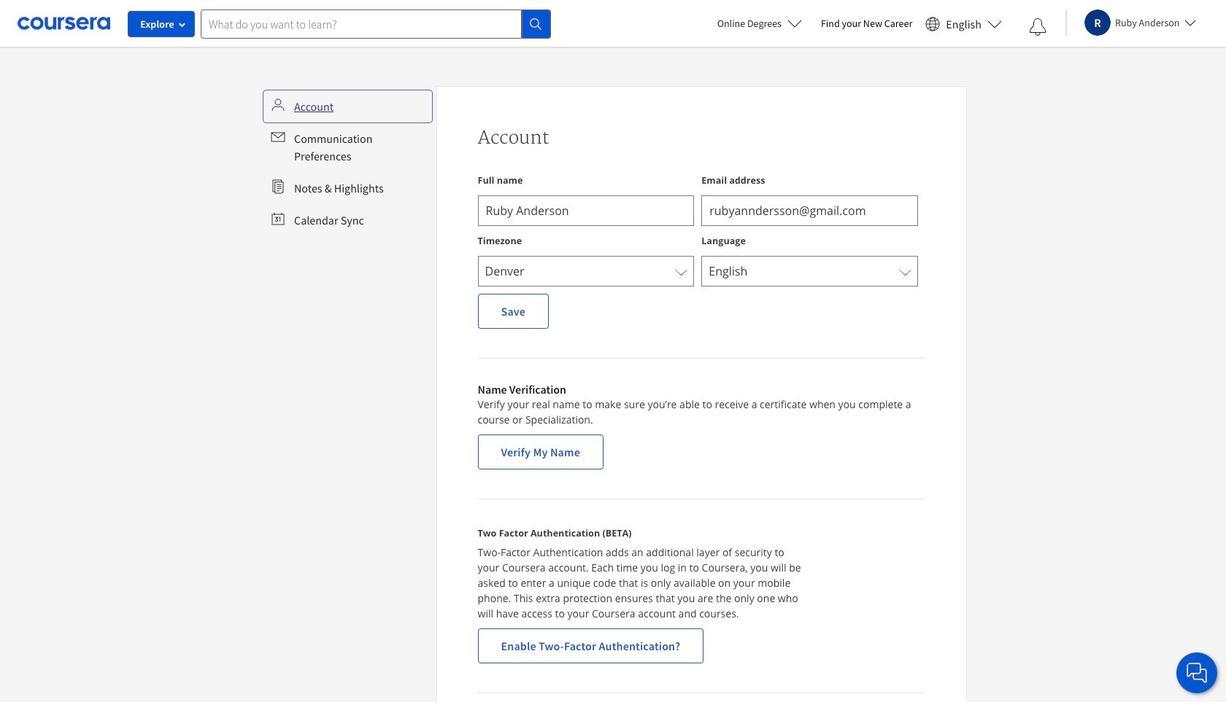 Task type: vqa. For each thing, say whether or not it's contained in the screenshot.
your inside LEARN AT YOUR OWN PACE, MOVE BETWEEN MULTIPLE COURSES, OR SWITCH TO A DIFFERENT COURSE
no



Task type: locate. For each thing, give the bounding box(es) containing it.
None text field
[[702, 196, 918, 226]]

menu
[[265, 92, 430, 235]]

What do you want to learn? text field
[[201, 9, 522, 38]]

None text field
[[478, 196, 694, 226]]

None search field
[[201, 9, 551, 38]]



Task type: describe. For each thing, give the bounding box(es) containing it.
coursera image
[[18, 12, 110, 35]]



